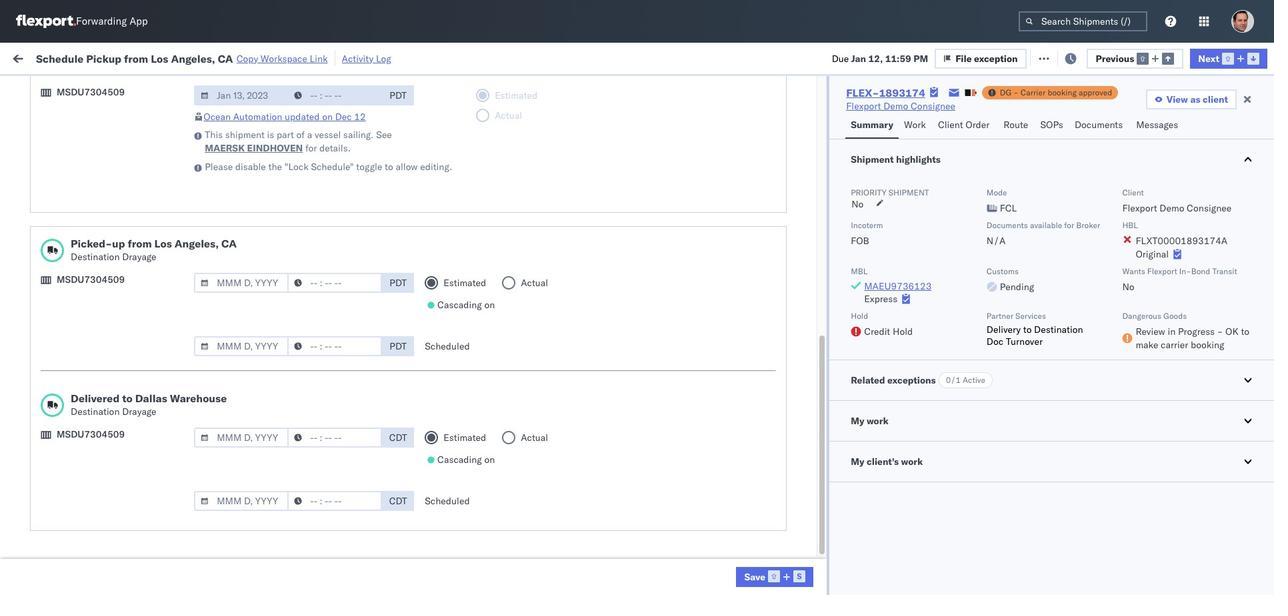 Task type: locate. For each thing, give the bounding box(es) containing it.
rotterdam, for 2nd schedule pickup from rotterdam, netherlands button from the top of the page
[[126, 521, 173, 533]]

schedule pickup from los angeles, ca down workitem button
[[31, 146, 195, 158]]

1 -- : -- -- text field from the top
[[288, 428, 382, 448]]

action
[[1228, 52, 1258, 64]]

11:59 right "12,"
[[886, 52, 912, 64]]

2 vertical spatial flexport
[[1148, 266, 1178, 276]]

3 1889466 from the top
[[801, 323, 842, 335]]

schedule pickup from los angeles, ca link up "upload customs clearance documents" button
[[31, 204, 195, 217]]

2 4, from the top
[[314, 146, 322, 158]]

0/1 active
[[947, 375, 986, 385]]

2022 up 4:00 pm pst, dec 23, 2022
[[330, 293, 353, 305]]

0 vertical spatial upload
[[31, 234, 61, 246]]

client inside client flexport demo consignee incoterm fob
[[1123, 187, 1145, 197]]

flexport. image
[[16, 15, 76, 28]]

customs inside button
[[63, 234, 101, 246]]

consignee inside client flexport demo consignee incoterm fob
[[1188, 202, 1232, 214]]

1 horizontal spatial consignee
[[1188, 202, 1232, 214]]

delivery down confirm delivery button
[[73, 381, 107, 393]]

1 vertical spatial cascading
[[438, 454, 482, 466]]

drayage down dallas
[[122, 406, 157, 418]]

0 vertical spatial 13,
[[313, 264, 327, 276]]

shipment down highlights
[[889, 187, 930, 197]]

omkar down messages button
[[1130, 146, 1158, 158]]

uetu5238478 for confirm pickup from los angeles, ca
[[935, 322, 1000, 334]]

angeles, inside the picked-up from los angeles, ca destination drayage
[[175, 237, 219, 250]]

2023
[[327, 440, 350, 452], [321, 499, 344, 511], [321, 528, 344, 540], [323, 557, 346, 569]]

0 vertical spatial 2130384
[[801, 499, 842, 511]]

0 vertical spatial mmm d, yyyy text field
[[194, 273, 289, 293]]

to left dallas
[[122, 392, 133, 405]]

4 flex-2130387 from the top
[[773, 557, 842, 569]]

schedule delivery appointment button up confirm pickup from los angeles, ca "link"
[[31, 292, 164, 307]]

cdt for first -- : -- -- text box from the bottom of the page
[[389, 495, 407, 507]]

view
[[1167, 93, 1189, 105]]

confirm inside confirm pickup from los angeles, ca "link"
[[31, 322, 65, 334]]

23,
[[307, 323, 322, 335]]

netherlands for first schedule pickup from rotterdam, netherlands button
[[31, 417, 83, 429]]

- inside the review in progress - ok to make carrier booking
[[1218, 326, 1224, 338]]

destination inside delivered to dallas warehouse destination drayage
[[71, 406, 120, 418]]

schedule delivery appointment down confirm delivery button
[[31, 381, 164, 393]]

previous button
[[1087, 48, 1184, 68]]

-- : -- -- text field
[[288, 85, 382, 105], [288, 273, 382, 293], [288, 336, 382, 356]]

name
[[544, 109, 565, 119]]

11:59 pm pst, dec 13, 2022 down 11:00 pm pst, nov 8, 2022
[[225, 264, 353, 276]]

2 schedule pickup from los angeles, ca from the top
[[31, 146, 195, 158]]

0 vertical spatial netherlands
[[31, 417, 83, 429]]

11:59 up disable
[[225, 146, 251, 158]]

2 ceau7522281, hlxu6269489, hlxu8034992 from the top
[[864, 146, 1071, 158]]

0 vertical spatial flex-2130384
[[773, 499, 842, 511]]

from inside confirm pickup from rotterdam, netherlands
[[98, 550, 118, 562]]

confirm
[[31, 322, 65, 334], [31, 351, 65, 363], [31, 550, 65, 562]]

flex-2130384 up save button
[[773, 528, 842, 540]]

1 test123456 from the top
[[955, 117, 1011, 129]]

msdu7304509 up workitem button
[[57, 86, 125, 98]]

5 schedule pickup from los angeles, ca link from the top
[[31, 439, 195, 452]]

1 vertical spatial jawla
[[1163, 176, 1186, 188]]

4 lhuu7894563, uetu5238478 from the top
[[864, 352, 1000, 364]]

-- : -- -- text field down 23,
[[288, 336, 382, 356]]

2 2130384 from the top
[[801, 528, 842, 540]]

1 horizontal spatial numbers
[[1003, 109, 1036, 119]]

msdu7304509
[[57, 86, 125, 98], [57, 274, 125, 286], [57, 428, 125, 440]]

0 vertical spatial booking
[[1048, 87, 1077, 97]]

jawla down view
[[1163, 117, 1186, 129]]

flex-1846748 for first upload customs clearance documents link from the top
[[773, 235, 842, 247]]

schedule pickup from los angeles, ca for second schedule pickup from los angeles, ca button from the bottom of the page
[[31, 263, 195, 275]]

clearance inside button
[[103, 234, 146, 246]]

vandelay
[[520, 440, 558, 452]]

schedule pickup from los angeles, ca up "upload customs clearance documents" button
[[31, 204, 195, 216]]

delivery
[[73, 175, 107, 187], [73, 293, 107, 305], [987, 324, 1022, 336], [67, 351, 101, 363], [73, 381, 107, 393], [73, 498, 107, 510]]

confirm for confirm pickup from los angeles, ca
[[31, 322, 65, 334]]

hlxu8034992 for 4th schedule pickup from los angeles, ca button from the bottom
[[1005, 146, 1071, 158]]

1 horizontal spatial for
[[306, 142, 317, 154]]

0 vertical spatial customs
[[63, 234, 101, 246]]

from for second schedule pickup from los angeles, ca button from the bottom of the page
[[104, 263, 123, 275]]

upload for first upload customs clearance documents link from the top
[[31, 234, 61, 246]]

gvcu5265864 up abcd1234560
[[864, 410, 929, 422]]

confirm for confirm delivery
[[31, 351, 65, 363]]

highlights
[[897, 153, 941, 165]]

2 jawla from the top
[[1163, 176, 1186, 188]]

feb
[[293, 557, 310, 569]]

file exception up the dg at top
[[956, 52, 1018, 64]]

destination inside the picked-up from los angeles, ca destination drayage
[[71, 251, 120, 263]]

omkar savant down messages button
[[1130, 146, 1190, 158]]

schedule pickup from los angeles, ca for 1st schedule pickup from los angeles, ca button
[[31, 116, 195, 128]]

5 test123456 from the top
[[955, 235, 1011, 247]]

11:59 down disable
[[225, 205, 251, 217]]

confirm inside confirm pickup from rotterdam, netherlands
[[31, 550, 65, 562]]

flex-1889466 button
[[751, 261, 845, 279], [751, 261, 845, 279], [751, 290, 845, 309], [751, 290, 845, 309], [751, 319, 845, 338], [751, 319, 845, 338], [751, 349, 845, 367], [751, 349, 845, 367]]

lhuu7894563, down express
[[864, 322, 933, 334]]

client for client name
[[520, 109, 541, 119]]

maeu9736123 button
[[865, 280, 932, 292]]

1 vertical spatial netherlands
[[31, 534, 83, 546]]

abcdefg78456546 down partner
[[955, 323, 1045, 335]]

schedule delivery appointment for fourth schedule delivery appointment link
[[31, 498, 164, 510]]

2 vertical spatial for
[[1065, 220, 1075, 230]]

1 karl from the top
[[725, 381, 743, 393]]

6 integration from the top
[[611, 557, 657, 569]]

1 vertical spatial 5:30 pm pst, jan 30, 2023
[[225, 528, 344, 540]]

1 horizontal spatial client
[[939, 119, 964, 131]]

3 ceau7522281, from the top
[[864, 175, 932, 187]]

1 vertical spatial destination
[[1035, 324, 1084, 336]]

1 lhuu7894563, uetu5238478 from the top
[[864, 264, 1000, 276]]

partner services delivery to destination doc turnover
[[987, 311, 1084, 348]]

1 maeu9408431 from the top
[[955, 381, 1022, 393]]

pdt, for gaurav
[[270, 117, 292, 129]]

5 hlxu8034992 from the top
[[1005, 234, 1071, 246]]

by:
[[48, 82, 61, 94]]

appointment
[[109, 175, 164, 187], [109, 293, 164, 305], [109, 381, 164, 393], [109, 498, 164, 510]]

1 vertical spatial shipment
[[889, 187, 930, 197]]

for left the work, in the left of the page
[[128, 82, 139, 92]]

bosch for 3rd schedule pickup from los angeles, ca button from the top of the page
[[520, 205, 546, 217]]

0 vertical spatial cascading on
[[438, 299, 495, 311]]

my up filtered
[[13, 48, 35, 67]]

mmm d, yyyy text field down 4:00
[[194, 336, 289, 356]]

client up hbl
[[1123, 187, 1145, 197]]

progress
[[1179, 326, 1216, 338]]

ocean fcl for fourth schedule delivery appointment link
[[429, 499, 475, 511]]

1 uetu5238478 from the top
[[935, 264, 1000, 276]]

destination down picked-
[[71, 251, 120, 263]]

ceau7522281, down 'priority shipment'
[[864, 205, 932, 217]]

1889466
[[801, 264, 842, 276], [801, 293, 842, 305], [801, 323, 842, 335], [801, 352, 842, 364]]

up
[[112, 237, 125, 250]]

1 vertical spatial hold
[[893, 326, 914, 338]]

upload customs clearance documents button
[[31, 233, 197, 248]]

1 vertical spatial pdt,
[[270, 146, 292, 158]]

11:59 pm pdt, nov 4, 2022 for gaurav
[[225, 117, 348, 129]]

1 vertical spatial 13,
[[313, 293, 327, 305]]

4 hlxu8034992 from the top
[[1005, 205, 1071, 217]]

0 vertical spatial actual
[[521, 277, 549, 289]]

1 horizontal spatial my work
[[851, 415, 889, 427]]

2 11:00 from the top
[[225, 557, 251, 569]]

estimated for delivered to dallas warehouse
[[444, 432, 486, 444]]

1 vertical spatial upload customs clearance documents link
[[31, 468, 197, 481]]

uetu5238478
[[935, 264, 1000, 276], [935, 293, 1000, 305], [935, 322, 1000, 334], [935, 352, 1000, 364]]

1 horizontal spatial exception
[[1065, 52, 1109, 64]]

2 5:30 from the top
[[225, 528, 245, 540]]

30, for schedule pickup from rotterdam, netherlands
[[305, 528, 319, 540]]

pst, for second schedule pickup from los angeles, ca button from the bottom of the page's schedule pickup from los angeles, ca link
[[270, 264, 291, 276]]

schedule pickup from los angeles, ca link for 4th schedule pickup from los angeles, ca button from the bottom
[[31, 145, 195, 158]]

2 vertical spatial mmm d, yyyy text field
[[194, 491, 289, 511]]

dec left 23,
[[287, 323, 305, 335]]

ocean fcl for 2nd schedule delivery appointment link from the top
[[429, 293, 475, 305]]

11:59 pm pst, dec 13, 2022 up 4:00 pm pst, dec 23, 2022
[[225, 293, 353, 305]]

11:59 pm pdt, nov 4, 2022 for omkar
[[225, 146, 348, 158]]

2 omkar savant from the top
[[1130, 323, 1190, 335]]

pm for second schedule pickup from los angeles, ca button from the bottom of the page
[[254, 264, 268, 276]]

1 vertical spatial work
[[867, 415, 889, 427]]

3 lhuu7894563, from the top
[[864, 322, 933, 334]]

schedule delivery appointment link up "upload customs clearance documents" button
[[31, 174, 164, 188]]

schedule delivery appointment button up confirm pickup from rotterdam, netherlands
[[31, 497, 164, 512]]

ok
[[1226, 326, 1239, 338]]

file exception button
[[1026, 48, 1118, 68], [1026, 48, 1118, 68], [935, 48, 1027, 68], [935, 48, 1027, 68]]

copy
[[237, 52, 258, 64]]

1 account from the top
[[680, 381, 715, 393]]

flex-2130384 down flex-1662119
[[773, 499, 842, 511]]

1 vertical spatial cdt
[[389, 495, 407, 507]]

1 vertical spatial scheduled
[[425, 495, 470, 507]]

schedule pickup from los angeles, ca button down ready
[[31, 116, 195, 130]]

flexport inside 'wants flexport in-bond transit no'
[[1148, 266, 1178, 276]]

0 vertical spatial 5:30 pm pst, jan 30, 2023
[[225, 499, 344, 511]]

numbers inside container numbers
[[864, 114, 897, 124]]

flex-1662119
[[773, 440, 842, 452]]

please disable the "lock schedule" toggle to allow editing.
[[205, 161, 453, 173]]

hlxu6269489, for first upload customs clearance documents link from the top
[[935, 234, 1003, 246]]

exceptions
[[888, 374, 936, 386]]

jan for schedule pickup from rotterdam, netherlands
[[287, 528, 302, 540]]

abcdefg78456546 up pending
[[955, 264, 1045, 276]]

0 vertical spatial work
[[146, 52, 169, 64]]

appointment for fourth schedule delivery appointment link
[[109, 498, 164, 510]]

consignee up work button
[[911, 100, 956, 112]]

0 vertical spatial -- : -- -- text field
[[288, 85, 382, 105]]

0 horizontal spatial consignee
[[911, 100, 956, 112]]

1 netherlands from the top
[[31, 417, 83, 429]]

11:00 pm pst, feb 2, 2023
[[225, 557, 346, 569]]

pm for "upload customs clearance documents" button
[[254, 235, 268, 247]]

client inside client name button
[[520, 109, 541, 119]]

omkar for lhuu7894563, uetu5238478
[[1130, 323, 1158, 335]]

confirm inside confirm delivery link
[[31, 351, 65, 363]]

4 1846748 from the top
[[801, 205, 842, 217]]

5:30 for schedule pickup from rotterdam, netherlands
[[225, 528, 245, 540]]

dec up 23,
[[293, 293, 311, 305]]

1 abcdefg78456546 from the top
[[955, 264, 1045, 276]]

0 vertical spatial upload customs clearance documents
[[31, 234, 197, 246]]

2 1846748 from the top
[[801, 146, 842, 158]]

1 lhuu7894563, from the top
[[864, 264, 933, 276]]

5:30 pm pst, jan 30, 2023
[[225, 499, 344, 511], [225, 528, 344, 540]]

1 vertical spatial gaurav jawla
[[1130, 176, 1186, 188]]

1 vertical spatial 24,
[[310, 440, 325, 452]]

1 vertical spatial no
[[852, 198, 864, 210]]

demo up flxt00001893174a
[[1160, 202, 1185, 214]]

file exception down search shipments (/) text box
[[1047, 52, 1109, 64]]

flexport up summary
[[847, 100, 882, 112]]

2 mmm d, yyyy text field from the top
[[194, 336, 289, 356]]

1 vertical spatial estimated
[[444, 432, 486, 444]]

to inside the review in progress - ok to make carrier booking
[[1242, 326, 1250, 338]]

1 vertical spatial flexport
[[1123, 202, 1158, 214]]

mbl/mawb numbers
[[955, 109, 1036, 119]]

4 lagerfeld from the top
[[745, 499, 785, 511]]

demo
[[884, 100, 909, 112], [1160, 202, 1185, 214]]

maeu9408431 down --
[[955, 469, 1022, 481]]

numbers down the dg at top
[[1003, 109, 1036, 119]]

2 vertical spatial msdu7304509
[[57, 428, 125, 440]]

0 horizontal spatial numbers
[[864, 114, 897, 124]]

schedule pickup from rotterdam, netherlands link
[[31, 403, 200, 429], [31, 520, 200, 547]]

schedule pickup from los angeles, ca button down up
[[31, 263, 195, 277]]

3 abcdefg78456546 from the top
[[955, 323, 1045, 335]]

flex-2130384
[[773, 499, 842, 511], [773, 528, 842, 540]]

0 vertical spatial upload customs clearance documents link
[[31, 233, 197, 247]]

flex-1846748 button
[[751, 114, 845, 132], [751, 114, 845, 132], [751, 143, 845, 162], [751, 143, 845, 162], [751, 172, 845, 191], [751, 172, 845, 191], [751, 202, 845, 221], [751, 202, 845, 221], [751, 231, 845, 250], [751, 231, 845, 250]]

MMM D, YYYY text field
[[194, 273, 289, 293], [194, 336, 289, 356]]

1 omkar savant from the top
[[1130, 146, 1190, 158]]

pst, for confirm pickup from los angeles, ca "link"
[[265, 323, 285, 335]]

upload customs clearance documents link
[[31, 233, 197, 247], [31, 468, 197, 481]]

make
[[1136, 339, 1159, 351]]

ca inside "link"
[[177, 322, 190, 334]]

0 vertical spatial destination
[[71, 251, 120, 263]]

2 vertical spatial pdt,
[[270, 205, 292, 217]]

2130384 up save button
[[801, 528, 842, 540]]

2 upload customs clearance documents link from the top
[[31, 468, 197, 481]]

flex-2130387
[[773, 381, 842, 393], [773, 411, 842, 423], [773, 469, 842, 481], [773, 557, 842, 569]]

cdt for 2nd -- : -- -- text box from the bottom of the page
[[389, 432, 407, 444]]

schedule pickup from los angeles, ca link for second schedule pickup from los angeles, ca button from the bottom of the page
[[31, 263, 195, 276]]

los for 4th schedule pickup from los angeles, ca button from the bottom
[[126, 146, 141, 158]]

2 cascading on from the top
[[438, 454, 495, 466]]

0 horizontal spatial for
[[128, 82, 139, 92]]

1 hlxu8034992 from the top
[[1005, 117, 1071, 129]]

2 hlxu6269489, from the top
[[935, 146, 1003, 158]]

resize handle column header
[[201, 103, 217, 595], [357, 103, 373, 595], [406, 103, 422, 595], [497, 103, 513, 595], [588, 103, 604, 595], [729, 103, 745, 595], [841, 103, 857, 595], [932, 103, 948, 595], [1108, 103, 1124, 595], [1199, 103, 1215, 595], [1241, 103, 1257, 595]]

schedule pickup from los angeles, ca button
[[31, 116, 195, 130], [31, 145, 195, 160], [31, 204, 195, 219], [31, 263, 195, 277], [31, 439, 195, 453]]

picked-up from los angeles, ca destination drayage
[[71, 237, 237, 263]]

ca
[[218, 52, 233, 65], [182, 116, 195, 128], [182, 146, 195, 158], [182, 204, 195, 216], [222, 237, 237, 250], [182, 263, 195, 275], [177, 322, 190, 334], [182, 439, 195, 451]]

abcdefg78456546 for confirm pickup from los angeles, ca
[[955, 323, 1045, 335]]

2 schedule delivery appointment button from the top
[[31, 292, 164, 307]]

0 vertical spatial schedule pickup from rotterdam, netherlands link
[[31, 403, 200, 429]]

2 vertical spatial destination
[[71, 406, 120, 418]]

booking down progress in the bottom right of the page
[[1192, 339, 1225, 351]]

to
[[385, 161, 393, 173], [1024, 324, 1032, 336], [1242, 326, 1250, 338], [122, 392, 133, 405]]

2 flex-1846748 from the top
[[773, 146, 842, 158]]

pm for 5th schedule pickup from los angeles, ca button from the top
[[254, 440, 268, 452]]

0 vertical spatial 24,
[[308, 352, 322, 364]]

messages
[[1137, 119, 1179, 131]]

gvcu5265864 down my client's work
[[864, 469, 929, 481]]

ocean fcl for confirm delivery link
[[429, 352, 475, 364]]

4, up 8,
[[314, 205, 322, 217]]

from inside "link"
[[98, 322, 118, 334]]

msdu7304509 down picked-
[[57, 274, 125, 286]]

1 omkar from the top
[[1130, 146, 1158, 158]]

1 gvcu5265864 from the top
[[864, 381, 929, 393]]

1 1846748 from the top
[[801, 117, 842, 129]]

11:59 down 11:00 pm pst, nov 8, 2022
[[225, 264, 251, 276]]

shipment for this
[[225, 129, 265, 141]]

work,
[[141, 82, 162, 92]]

my
[[13, 48, 35, 67], [851, 415, 865, 427], [851, 456, 865, 468]]

clearance for first upload customs clearance documents link from the top
[[103, 234, 146, 246]]

ocean fcl
[[429, 117, 475, 129], [429, 176, 475, 188], [429, 205, 475, 217], [429, 264, 475, 276], [429, 293, 475, 305], [429, 352, 475, 364], [429, 440, 475, 452], [429, 469, 475, 481], [429, 499, 475, 511], [429, 528, 475, 540], [429, 557, 475, 569]]

11:59 pm pdt, nov 4, 2022
[[225, 117, 348, 129], [225, 146, 348, 158], [225, 205, 348, 217]]

1 lagerfeld from the top
[[745, 381, 785, 393]]

0 vertical spatial -- : -- -- text field
[[288, 428, 382, 448]]

to inside partner services delivery to destination doc turnover
[[1024, 324, 1032, 336]]

1 5:30 pm pst, jan 30, 2023 from the top
[[225, 499, 344, 511]]

shipment inside this shipment is part of a vessel sailing. see maersk eindhoven for details.
[[225, 129, 265, 141]]

due jan 12, 11:59 pm
[[832, 52, 929, 64]]

1 schedule pickup from los angeles, ca button from the top
[[31, 116, 195, 130]]

2 : from the left
[[310, 82, 312, 92]]

3 2130387 from the top
[[801, 469, 842, 481]]

rotterdam, inside confirm pickup from rotterdam, netherlands
[[120, 550, 168, 562]]

1 horizontal spatial booking
[[1192, 339, 1225, 351]]

uetu5238478 for schedule pickup from los angeles, ca
[[935, 264, 1000, 276]]

view as client button
[[1147, 89, 1238, 109]]

: for snoozed
[[310, 82, 312, 92]]

appointment up confirm pickup from rotterdam, netherlands link
[[109, 498, 164, 510]]

ceau7522281, hlxu6269489, hlxu8034992 for schedule pickup from los angeles, ca link corresponding to 4th schedule pickup from los angeles, ca button from the bottom
[[864, 146, 1071, 158]]

my left client's
[[851, 456, 865, 468]]

13, for schedule delivery appointment
[[313, 293, 327, 305]]

2 5:30 pm pst, jan 30, 2023 from the top
[[225, 528, 344, 540]]

1 vertical spatial my
[[851, 415, 865, 427]]

part
[[277, 129, 294, 141]]

1 vertical spatial customs
[[987, 266, 1019, 276]]

dec for confirm delivery
[[288, 352, 306, 364]]

3 flex-1889466 from the top
[[773, 323, 842, 335]]

from for 5th schedule pickup from los angeles, ca button from the top
[[104, 439, 123, 451]]

flex-1889466 for schedule pickup from los angeles, ca
[[773, 264, 842, 276]]

gaurav jawla down view
[[1130, 117, 1186, 129]]

flex-2130384 button
[[751, 495, 845, 514], [751, 495, 845, 514], [751, 525, 845, 543], [751, 525, 845, 543]]

from for 1st schedule pickup from los angeles, ca button
[[104, 116, 123, 128]]

2 2130387 from the top
[[801, 411, 842, 423]]

schedule"
[[311, 161, 354, 173]]

eindhoven
[[247, 142, 303, 154]]

6:00
[[225, 352, 245, 364]]

work up abcd1234560
[[867, 415, 889, 427]]

delivery inside button
[[67, 351, 101, 363]]

my work up abcd1234560
[[851, 415, 889, 427]]

6:00 am pst, dec 24, 2022
[[225, 352, 348, 364]]

MMM D, YYYY text field
[[194, 85, 289, 105], [194, 428, 289, 448], [194, 491, 289, 511]]

11:00 for 11:00 pm pst, nov 8, 2022
[[225, 235, 251, 247]]

schedule pickup from los angeles, ca link for 1st schedule pickup from los angeles, ca button
[[31, 116, 195, 129]]

1 vertical spatial drayage
[[122, 406, 157, 418]]

client left 'order' at top right
[[939, 119, 964, 131]]

pst,
[[270, 235, 291, 247], [270, 264, 291, 276], [270, 293, 291, 305], [265, 323, 285, 335], [265, 352, 286, 364], [270, 440, 291, 452], [265, 499, 285, 511], [265, 528, 285, 540], [270, 557, 291, 569]]

schedule pickup from los angeles, ca for 4th schedule pickup from los angeles, ca button from the bottom
[[31, 146, 195, 158]]

3 -- : -- -- text field from the top
[[288, 336, 382, 356]]

pm for 3rd schedule pickup from los angeles, ca button from the top of the page
[[254, 205, 268, 217]]

2 1889466 from the top
[[801, 293, 842, 305]]

destination down the services
[[1035, 324, 1084, 336]]

schedule pickup from los angeles, ca button up "upload customs clearance documents" button
[[31, 204, 195, 219]]

doc
[[987, 336, 1004, 348]]

angeles,
[[171, 52, 215, 65], [143, 116, 180, 128], [143, 146, 180, 158], [143, 204, 180, 216], [175, 237, 219, 250], [143, 263, 180, 275], [138, 322, 174, 334], [143, 439, 180, 451]]

upload for first upload customs clearance documents link from the bottom of the page
[[31, 469, 61, 481]]

destination
[[71, 251, 120, 263], [1035, 324, 1084, 336], [71, 406, 120, 418]]

abcdefg78456546 up partner
[[955, 293, 1045, 305]]

schedule pickup from los angeles, ca link down ready
[[31, 116, 195, 129]]

schedule pickup from los angeles, ca link
[[31, 116, 195, 129], [31, 145, 195, 158], [31, 204, 195, 217], [31, 263, 195, 276], [31, 439, 195, 452]]

work up by:
[[38, 48, 73, 67]]

1 vertical spatial omkar
[[1130, 323, 1158, 335]]

for left broker
[[1065, 220, 1075, 230]]

dec for schedule delivery appointment
[[293, 293, 311, 305]]

0 horizontal spatial file exception
[[956, 52, 1018, 64]]

0 vertical spatial rotterdam,
[[126, 403, 173, 415]]

4 schedule pickup from los angeles, ca from the top
[[31, 263, 195, 275]]

13, up 23,
[[313, 293, 327, 305]]

jawla down messages button
[[1163, 176, 1186, 188]]

flexport down original
[[1148, 266, 1178, 276]]

karl
[[725, 381, 743, 393], [725, 411, 743, 423], [725, 469, 743, 481], [725, 499, 743, 511], [725, 528, 743, 540], [725, 557, 743, 569]]

1 vertical spatial gvcu5265864
[[864, 410, 929, 422]]

client for client order
[[939, 119, 964, 131]]

2 estimated from the top
[[444, 432, 486, 444]]

0 vertical spatial 11:00
[[225, 235, 251, 247]]

1 vertical spatial schedule pickup from rotterdam, netherlands
[[31, 521, 173, 546]]

1 horizontal spatial shipment
[[889, 187, 930, 197]]

am
[[248, 352, 263, 364]]

0 vertical spatial estimated
[[444, 277, 486, 289]]

hold right credit
[[893, 326, 914, 338]]

5:30 pm pst, jan 30, 2023 for schedule pickup from rotterdam, netherlands
[[225, 528, 344, 540]]

shipment highlights
[[851, 153, 941, 165]]

netherlands inside confirm pickup from rotterdam, netherlands
[[31, 563, 83, 575]]

schedule pickup from rotterdam, netherlands for first schedule pickup from rotterdam, netherlands button
[[31, 403, 173, 429]]

0 horizontal spatial work
[[38, 48, 73, 67]]

1 vertical spatial for
[[306, 142, 317, 154]]

lhuu7894563, up related exceptions
[[864, 352, 933, 364]]

flexport inside client flexport demo consignee incoterm fob
[[1123, 202, 1158, 214]]

ceau7522281,
[[864, 117, 932, 129], [864, 146, 932, 158], [864, 175, 932, 187], [864, 205, 932, 217], [864, 234, 932, 246]]

cascading on for picked-up from los angeles, ca
[[438, 299, 495, 311]]

omkar down dangerous
[[1130, 323, 1158, 335]]

uetu5238478 up 0/1 active on the bottom right of the page
[[935, 352, 1000, 364]]

1 vertical spatial -- : -- -- text field
[[288, 491, 382, 511]]

1 vertical spatial upload
[[31, 469, 61, 481]]

11:59 for 3rd 'schedule delivery appointment' button from the bottom of the page
[[225, 293, 251, 305]]

due
[[832, 52, 849, 64]]

5 schedule pickup from los angeles, ca from the top
[[31, 439, 195, 451]]

pm for confirm pickup from los angeles, ca button
[[248, 323, 262, 335]]

to right the ok
[[1242, 326, 1250, 338]]

0 vertical spatial demo
[[884, 100, 909, 112]]

omkar savant for lhuu7894563, uetu5238478
[[1130, 323, 1190, 335]]

1 : from the left
[[97, 82, 99, 92]]

dec for confirm pickup from los angeles, ca
[[287, 323, 305, 335]]

1 vertical spatial schedule pickup from rotterdam, netherlands button
[[31, 520, 200, 548]]

2 vertical spatial netherlands
[[31, 563, 83, 575]]

hlxu8034992 for 1st schedule pickup from los angeles, ca button
[[1005, 117, 1071, 129]]

schedule delivery appointment link down confirm delivery button
[[31, 380, 164, 393]]

2 vertical spatial no
[[1123, 281, 1135, 293]]

5 1846748 from the top
[[801, 235, 842, 247]]

los for 3rd schedule pickup from los angeles, ca button from the top of the page
[[126, 204, 141, 216]]

24,
[[308, 352, 322, 364], [310, 440, 325, 452]]

mmm d, yyyy text field up 4:00
[[194, 273, 289, 293]]

6 ocean fcl from the top
[[429, 352, 475, 364]]

3 confirm from the top
[[31, 550, 65, 562]]

flexport up hbl
[[1123, 202, 1158, 214]]

abcd1234560
[[864, 440, 930, 452]]

1 resize handle column header from the left
[[201, 103, 217, 595]]

0 vertical spatial 11:59 pm pst, dec 13, 2022
[[225, 264, 353, 276]]

0 horizontal spatial work
[[146, 52, 169, 64]]

ceau7522281, down shipment highlights
[[864, 175, 932, 187]]

numbers
[[1003, 109, 1036, 119], [864, 114, 897, 124]]

1 vertical spatial savant
[[1161, 323, 1190, 335]]

2130387
[[801, 381, 842, 393], [801, 411, 842, 423], [801, 469, 842, 481], [801, 557, 842, 569]]

demo down "1893174"
[[884, 100, 909, 112]]

5 ocean fcl from the top
[[429, 293, 475, 305]]

flex-1846748
[[773, 117, 842, 129], [773, 146, 842, 158], [773, 176, 842, 188], [773, 205, 842, 217], [773, 235, 842, 247]]

flexport demo consignee link
[[847, 99, 956, 113]]

1 vertical spatial mmm d, yyyy text field
[[194, 428, 289, 448]]

0 vertical spatial cdt
[[389, 432, 407, 444]]

my for the 'my client's work' button
[[851, 456, 865, 468]]

1 11:59 pm pst, dec 13, 2022 from the top
[[225, 264, 353, 276]]

1 pdt, from the top
[[270, 117, 292, 129]]

schedule pickup from los angeles, ca button down delivered
[[31, 439, 195, 453]]

5 schedule pickup from los angeles, ca button from the top
[[31, 439, 195, 453]]

8 resize handle column header from the left
[[932, 103, 948, 595]]

3 1846748 from the top
[[801, 176, 842, 188]]

1 vertical spatial confirm
[[31, 351, 65, 363]]

flex-1893174 link
[[847, 86, 926, 99]]

1 vertical spatial omkar savant
[[1130, 323, 1190, 335]]

los inside "link"
[[120, 322, 135, 334]]

uetu5238478 up partner
[[935, 293, 1000, 305]]

0 vertical spatial gvcu5265864
[[864, 381, 929, 393]]

sops button
[[1036, 113, 1070, 139]]

-- : -- -- text field up 12
[[288, 85, 382, 105]]

1 vertical spatial 2130384
[[801, 528, 842, 540]]

2 netherlands from the top
[[31, 534, 83, 546]]

1 hlxu6269489, from the top
[[935, 117, 1003, 129]]

lhuu7894563, down maeu9736123
[[864, 293, 933, 305]]

workspace
[[261, 52, 308, 64]]

1 schedule pickup from los angeles, ca link from the top
[[31, 116, 195, 129]]

0 vertical spatial 11:59 pm pdt, nov 4, 2022
[[225, 117, 348, 129]]

11:59 pm pst, dec 13, 2022 for schedule delivery appointment
[[225, 293, 353, 305]]

account
[[680, 381, 715, 393], [680, 411, 715, 423], [680, 469, 715, 481], [680, 499, 715, 511], [680, 528, 715, 540], [680, 557, 715, 569]]

Search Shipments (/) text field
[[1019, 11, 1148, 31]]

booking
[[1048, 87, 1077, 97], [1192, 339, 1225, 351]]

file up "mbl/mawb"
[[956, 52, 973, 64]]

1 vertical spatial 11:59 pm pdt, nov 4, 2022
[[225, 146, 348, 158]]

appointment for 2nd schedule delivery appointment link from the top
[[109, 293, 164, 305]]

1889466 for confirm delivery
[[801, 352, 842, 364]]

schedule pickup from los angeles, ca down delivered
[[31, 439, 195, 451]]

2 pdt from the top
[[390, 277, 407, 289]]

2 11:59 pm pst, dec 13, 2022 from the top
[[225, 293, 353, 305]]

destination inside partner services delivery to destination doc turnover
[[1035, 324, 1084, 336]]

2 omkar from the top
[[1130, 323, 1158, 335]]

pdt
[[390, 89, 407, 101], [390, 277, 407, 289], [390, 340, 407, 352]]

0 horizontal spatial demo
[[884, 100, 909, 112]]

los for confirm pickup from los angeles, ca button
[[120, 322, 135, 334]]

drayage inside the picked-up from los angeles, ca destination drayage
[[122, 251, 157, 263]]

pm for 4th schedule pickup from los angeles, ca button from the bottom
[[254, 146, 268, 158]]

1 flex-1846748 from the top
[[773, 117, 842, 129]]

exception
[[1065, 52, 1109, 64], [975, 52, 1018, 64]]

4, up please disable the "lock schedule" toggle to allow editing.
[[314, 146, 322, 158]]

0 horizontal spatial no
[[316, 82, 327, 92]]

schedule delivery appointment up confirm pickup from los angeles, ca "link"
[[31, 293, 164, 305]]

0 vertical spatial jawla
[[1163, 117, 1186, 129]]

my work up filtered by:
[[13, 48, 73, 67]]

0 vertical spatial shipment
[[225, 129, 265, 141]]

1 horizontal spatial file
[[1047, 52, 1063, 64]]

2 schedule pickup from rotterdam, netherlands from the top
[[31, 521, 173, 546]]

my down related
[[851, 415, 865, 427]]

gaurav
[[1130, 117, 1160, 129], [1130, 176, 1160, 188]]

4 ocean fcl from the top
[[429, 264, 475, 276]]

schedule pickup from los angeles, ca link down delivered
[[31, 439, 195, 452]]

1 vertical spatial rotterdam,
[[126, 521, 173, 533]]

services
[[1016, 311, 1047, 321]]

maeu9736123
[[865, 280, 932, 292]]

client left "name"
[[520, 109, 541, 119]]

13, down 8,
[[313, 264, 327, 276]]

1 vertical spatial gaurav
[[1130, 176, 1160, 188]]

5:30 for schedule delivery appointment
[[225, 499, 245, 511]]

actual for picked-up from los angeles, ca
[[521, 277, 549, 289]]

2 -- : -- -- text field from the top
[[288, 273, 382, 293]]

client inside client order button
[[939, 119, 964, 131]]

schedule pickup from los angeles, ca link down workitem button
[[31, 145, 195, 158]]

schedule delivery appointment link
[[31, 174, 164, 188], [31, 292, 164, 305], [31, 380, 164, 393], [31, 497, 164, 511]]

-- : -- -- text field
[[288, 428, 382, 448], [288, 491, 382, 511]]

: down link
[[310, 82, 312, 92]]

savant down messages button
[[1161, 146, 1190, 158]]

scheduled
[[425, 340, 470, 352], [425, 495, 470, 507]]

upload customs clearance documents
[[31, 234, 197, 246], [31, 469, 197, 481]]

4 abcdefg78456546 from the top
[[955, 352, 1045, 364]]

7 resize handle column header from the left
[[841, 103, 857, 595]]

container
[[864, 103, 899, 113]]

2 pdt, from the top
[[270, 146, 292, 158]]

0 vertical spatial maeu9408431
[[955, 381, 1022, 393]]

4 hlxu6269489, from the top
[[935, 205, 1003, 217]]

pickup inside confirm pickup from rotterdam, netherlands
[[67, 550, 96, 562]]

jan
[[852, 52, 867, 64], [293, 440, 308, 452], [287, 499, 302, 511], [287, 528, 302, 540]]

0 vertical spatial gaurav jawla
[[1130, 117, 1186, 129]]

2022
[[325, 117, 348, 129], [325, 146, 348, 158], [325, 205, 348, 217], [324, 235, 347, 247], [330, 264, 353, 276], [330, 293, 353, 305], [324, 323, 347, 335], [325, 352, 348, 364]]

appointment up confirm pickup from los angeles, ca "link"
[[109, 293, 164, 305]]

maeu9408431
[[955, 381, 1022, 393], [955, 469, 1022, 481]]

my work inside button
[[851, 415, 889, 427]]

dec for schedule pickup from los angeles, ca
[[293, 264, 311, 276]]

0 vertical spatial 4,
[[314, 117, 322, 129]]

upload inside "upload customs clearance documents" button
[[31, 234, 61, 246]]

0 vertical spatial savant
[[1161, 146, 1190, 158]]

11:59 right this at the top of the page
[[225, 117, 251, 129]]

destination down delivered
[[71, 406, 120, 418]]

consignee inside flexport demo consignee link
[[911, 100, 956, 112]]

3 flex-1846748 from the top
[[773, 176, 842, 188]]

ceau7522281, down flexport demo consignee
[[864, 117, 932, 129]]



Task type: describe. For each thing, give the bounding box(es) containing it.
flex-1889466 for schedule delivery appointment
[[773, 293, 842, 305]]

los for 5th schedule pickup from los angeles, ca button from the top
[[126, 439, 141, 451]]

filtered
[[13, 82, 46, 94]]

lhuu7894563, for schedule delivery appointment
[[864, 293, 933, 305]]

2 maeu9408431 from the top
[[955, 469, 1022, 481]]

from inside the picked-up from los angeles, ca destination drayage
[[128, 237, 152, 250]]

activity log button
[[342, 51, 392, 66]]

1 integration test account - karl lagerfeld from the top
[[611, 381, 785, 393]]

mmm d, yyyy text field for third -- : -- -- text field
[[194, 336, 289, 356]]

pdt, for omkar
[[270, 146, 292, 158]]

2022 down 11:00 pm pst, nov 8, 2022
[[330, 264, 353, 276]]

10 resize handle column header from the left
[[1199, 103, 1215, 595]]

details.
[[320, 142, 351, 154]]

2022 right 23,
[[324, 323, 347, 335]]

choi
[[1172, 381, 1192, 393]]

3 flex-2130387 from the top
[[773, 469, 842, 481]]

1 schedule delivery appointment button from the top
[[31, 174, 164, 189]]

2 gaurav from the top
[[1130, 176, 1160, 188]]

to inside delivered to dallas warehouse destination drayage
[[122, 392, 133, 405]]

ceau7522281, hlxu6269489, hlxu8034992 for first upload customs clearance documents link from the top
[[864, 234, 1071, 246]]

confirm delivery
[[31, 351, 101, 363]]

3 gvcu5265864 from the top
[[864, 469, 929, 481]]

schedule delivery appointment for 2nd schedule delivery appointment link from the top
[[31, 293, 164, 305]]

5 lagerfeld from the top
[[745, 528, 785, 540]]

2022 left 12
[[325, 117, 348, 129]]

confirm pickup from rotterdam, netherlands
[[31, 550, 168, 575]]

jan for schedule pickup from los angeles, ca
[[293, 440, 308, 452]]

progress
[[209, 82, 242, 92]]

2 integration from the top
[[611, 411, 657, 423]]

4 flex-1846748 from the top
[[773, 205, 842, 217]]

in
[[200, 82, 207, 92]]

omkar savant for ceau7522281, hlxu6269489, hlxu8034992
[[1130, 146, 1190, 158]]

cascading on for delivered to dallas warehouse
[[438, 454, 495, 466]]

activity log
[[342, 52, 392, 64]]

pst, for schedule pickup from los angeles, ca link corresponding to 5th schedule pickup from los angeles, ca button from the top
[[270, 440, 291, 452]]

11:00 pm pst, nov 8, 2022
[[225, 235, 347, 247]]

goods
[[1164, 311, 1188, 321]]

3 karl from the top
[[725, 469, 743, 481]]

lhuu7894563, for confirm pickup from los angeles, ca
[[864, 322, 933, 334]]

at
[[266, 52, 274, 64]]

container numbers button
[[857, 101, 935, 125]]

13, for schedule pickup from los angeles, ca
[[313, 264, 327, 276]]

2 resize handle column header from the left
[[357, 103, 373, 595]]

ca inside the picked-up from los angeles, ca destination drayage
[[222, 237, 237, 250]]

lhuu7894563, uetu5238478 for confirm pickup from los angeles, ca
[[864, 322, 1000, 334]]

work inside button
[[146, 52, 169, 64]]

3 11:59 pm pdt, nov 4, 2022 from the top
[[225, 205, 348, 217]]

incoterm
[[851, 220, 884, 230]]

3 schedule delivery appointment link from the top
[[31, 380, 164, 393]]

6 resize handle column header from the left
[[729, 103, 745, 595]]

demo inside client flexport demo consignee incoterm fob
[[1160, 202, 1185, 214]]

hbl
[[1123, 220, 1139, 230]]

lhuu7894563, uetu5238478 for schedule pickup from los angeles, ca
[[864, 264, 1000, 276]]

mmm d, yyyy text field for 2nd -- : -- -- text box from the bottom of the page
[[194, 428, 289, 448]]

schedule pickup from los angeles, ca for 3rd schedule pickup from los angeles, ca button from the top of the page
[[31, 204, 195, 216]]

confirm for confirm pickup from rotterdam, netherlands
[[31, 550, 65, 562]]

previous
[[1097, 52, 1135, 64]]

--
[[955, 440, 966, 452]]

4 schedule delivery appointment link from the top
[[31, 497, 164, 511]]

appointment for third schedule delivery appointment link
[[109, 381, 164, 393]]

1889466 for schedule delivery appointment
[[801, 293, 842, 305]]

drayage inside delivered to dallas warehouse destination drayage
[[122, 406, 157, 418]]

my client's work button
[[830, 442, 1275, 482]]

1 flex-2130384 from the top
[[773, 499, 842, 511]]

3 hlxu8034992 from the top
[[1005, 175, 1071, 187]]

message
[[180, 52, 217, 64]]

4 schedule pickup from los angeles, ca button from the top
[[31, 263, 195, 277]]

omkar for ceau7522281, hlxu6269489, hlxu8034992
[[1130, 146, 1158, 158]]

2022 up schedule"
[[325, 146, 348, 158]]

rotterdam, for first schedule pickup from rotterdam, netherlands button
[[126, 403, 173, 415]]

from for 'confirm pickup from rotterdam, netherlands' button
[[98, 550, 118, 562]]

5 account from the top
[[680, 528, 715, 540]]

2 schedule pickup from rotterdam, netherlands button from the top
[[31, 520, 200, 548]]

1 horizontal spatial file exception
[[1047, 52, 1109, 64]]

link
[[310, 52, 328, 64]]

actual for delivered to dallas warehouse
[[521, 432, 549, 444]]

workitem
[[15, 109, 50, 119]]

from for 3rd schedule pickup from los angeles, ca button from the top of the page
[[104, 204, 123, 216]]

1889466 for schedule pickup from los angeles, ca
[[801, 264, 842, 276]]

flex-1893174
[[847, 86, 926, 99]]

4 test123456 from the top
[[955, 205, 1011, 217]]

activity
[[342, 52, 374, 64]]

is
[[267, 129, 274, 141]]

lhuu7894563, uetu5238478 for confirm delivery
[[864, 352, 1000, 364]]

11:59 for 4th schedule pickup from los angeles, ca button from the bottom
[[225, 146, 251, 158]]

dec left 12
[[335, 111, 352, 123]]

confirm delivery link
[[31, 351, 101, 364]]

3 schedule pickup from los angeles, ca button from the top
[[31, 204, 195, 219]]

destination for delivered to dallas warehouse
[[71, 406, 120, 418]]

0 vertical spatial work
[[38, 48, 73, 67]]

ceau7522281, for 3rd schedule pickup from los angeles, ca button from the top of the page's schedule pickup from los angeles, ca link
[[864, 205, 932, 217]]

uetu5238478 for schedule delivery appointment
[[935, 293, 1000, 305]]

1 2130387 from the top
[[801, 381, 842, 393]]

delivery inside partner services delivery to destination doc turnover
[[987, 324, 1022, 336]]

bond
[[1192, 266, 1211, 276]]

0 vertical spatial my
[[13, 48, 35, 67]]

ceau7522281, for first upload customs clearance documents link from the top
[[864, 234, 932, 246]]

11 ocean fcl from the top
[[429, 557, 475, 569]]

1 pdt from the top
[[390, 89, 407, 101]]

1 2130384 from the top
[[801, 499, 842, 511]]

booking inside the review in progress - ok to make carrier booking
[[1192, 339, 1225, 351]]

editing.
[[420, 161, 453, 173]]

2 schedule delivery appointment link from the top
[[31, 292, 164, 305]]

in
[[1169, 326, 1176, 338]]

0 vertical spatial flexport
[[847, 100, 882, 112]]

0 vertical spatial my work
[[13, 48, 73, 67]]

ocean fcl for schedule pickup from rotterdam, netherlands link for 2nd schedule pickup from rotterdam, netherlands button from the top of the page
[[429, 528, 475, 540]]

3 test123456 from the top
[[955, 176, 1011, 188]]

0 horizontal spatial file
[[956, 52, 973, 64]]

shipment
[[851, 153, 894, 165]]

client's
[[867, 456, 899, 468]]

pm for 3rd 'schedule delivery appointment' button from the bottom of the page
[[254, 293, 268, 305]]

2022 right 8,
[[324, 235, 347, 247]]

schedule pickup from los angeles, ca link for 5th schedule pickup from los angeles, ca button from the top
[[31, 439, 195, 452]]

batch action
[[1200, 52, 1258, 64]]

view as client
[[1167, 93, 1229, 105]]

work inside button
[[905, 119, 927, 131]]

4 account from the top
[[680, 499, 715, 511]]

documents inside documents available for broker n/a
[[987, 220, 1029, 230]]

delivery up confirm pickup from los angeles, ca "link"
[[73, 293, 107, 305]]

5 karl from the top
[[725, 528, 743, 540]]

please
[[205, 161, 233, 173]]

my client's work
[[851, 456, 924, 468]]

angeles, inside "link"
[[138, 322, 174, 334]]

savant for ceau7522281, hlxu6269489, hlxu8034992
[[1161, 146, 1190, 158]]

customs for first upload customs clearance documents link from the bottom of the page
[[63, 469, 101, 481]]

from for first schedule pickup from rotterdam, netherlands button
[[104, 403, 123, 415]]

2 flex-2130387 from the top
[[773, 411, 842, 423]]

11:59 pm pst, jan 24, 2023
[[225, 440, 350, 452]]

2 test123456 from the top
[[955, 146, 1011, 158]]

log
[[376, 52, 392, 64]]

4:00
[[225, 323, 245, 335]]

6 karl from the top
[[725, 557, 743, 569]]

ocean fcl for 3rd schedule pickup from los angeles, ca button from the top of the page's schedule pickup from los angeles, ca link
[[429, 205, 475, 217]]

route
[[1004, 119, 1029, 131]]

blocked,
[[164, 82, 198, 92]]

ceau7522281, hlxu6269489, hlxu8034992 for 1st schedule pickup from los angeles, ca button schedule pickup from los angeles, ca link
[[864, 117, 1071, 129]]

2 karl from the top
[[725, 411, 743, 423]]

actions
[[1223, 109, 1250, 119]]

maersk
[[205, 142, 245, 154]]

schedule pickup from rotterdam, netherlands link for 2nd schedule pickup from rotterdam, netherlands button from the top of the page
[[31, 520, 200, 547]]

3 4, from the top
[[314, 205, 322, 217]]

next button
[[1191, 48, 1268, 68]]

11:59 pm pst, dec 13, 2022 for schedule pickup from los angeles, ca
[[225, 264, 353, 276]]

work button
[[899, 113, 933, 139]]

forwarding app link
[[16, 15, 148, 28]]

client
[[1204, 93, 1229, 105]]

2 gaurav jawla from the top
[[1130, 176, 1186, 188]]

pickup inside "link"
[[67, 322, 96, 334]]

shipment highlights button
[[830, 139, 1275, 179]]

fob
[[851, 235, 870, 247]]

11:59 for 3rd schedule pickup from los angeles, ca button from the top of the page
[[225, 205, 251, 217]]

"lock
[[285, 161, 309, 173]]

3 schedule delivery appointment button from the top
[[31, 380, 164, 395]]

updated
[[285, 111, 320, 123]]

11 resize handle column header from the left
[[1241, 103, 1257, 595]]

ceau7522281, hlxu6269489, hlxu8034992 for 3rd schedule pickup from los angeles, ca button from the top of the page's schedule pickup from los angeles, ca link
[[864, 205, 1071, 217]]

shipment for priority
[[889, 187, 930, 197]]

3 hlxu6269489, from the top
[[935, 175, 1003, 187]]

wants flexport in-bond transit no
[[1123, 266, 1238, 293]]

5:30 pm pst, jan 30, 2023 for schedule delivery appointment
[[225, 499, 344, 511]]

delivery up confirm pickup from rotterdam, netherlands
[[73, 498, 107, 510]]

hlxu8034992 for 3rd schedule pickup from los angeles, ca button from the top of the page
[[1005, 205, 1071, 217]]

ocean fcl for second schedule pickup from los angeles, ca button from the bottom of the page's schedule pickup from los angeles, ca link
[[429, 264, 475, 276]]

3 pdt from the top
[[390, 340, 407, 352]]

4 integration from the top
[[611, 499, 657, 511]]

2 account from the top
[[680, 411, 715, 423]]

3 pdt, from the top
[[270, 205, 292, 217]]

1 horizontal spatial work
[[867, 415, 889, 427]]

in-
[[1180, 266, 1192, 276]]

6 account from the top
[[680, 557, 715, 569]]

2 ocean fcl from the top
[[429, 176, 475, 188]]

msdu7304509 for picked-up from los angeles, ca
[[57, 274, 125, 286]]

1 flex-2130387 from the top
[[773, 381, 842, 393]]

2 flex-2130384 from the top
[[773, 528, 842, 540]]

transit
[[1213, 266, 1238, 276]]

flexport for no
[[1148, 266, 1178, 276]]

5 resize handle column header from the left
[[588, 103, 604, 595]]

mmm d, yyyy text field for first -- : -- -- text box from the bottom of the page
[[194, 491, 289, 511]]

2 vertical spatial work
[[902, 456, 924, 468]]

batch
[[1200, 52, 1226, 64]]

3 resize handle column header from the left
[[406, 103, 422, 595]]

0 horizontal spatial exception
[[975, 52, 1018, 64]]

deadline button
[[219, 106, 360, 119]]

forwarding
[[76, 15, 127, 28]]

1 msdu7304509 from the top
[[57, 86, 125, 98]]

2 integration test account - karl lagerfeld from the top
[[611, 411, 785, 423]]

pending
[[1001, 281, 1035, 293]]

route button
[[999, 113, 1036, 139]]

clearance for first upload customs clearance documents link from the bottom of the page
[[103, 469, 146, 481]]

pm for 2nd schedule pickup from rotterdam, netherlands button from the top of the page
[[248, 528, 262, 540]]

estimated for picked-up from los angeles, ca
[[444, 277, 486, 289]]

205
[[307, 52, 325, 64]]

dangerous
[[1123, 311, 1162, 321]]

760 at risk
[[246, 52, 292, 64]]

deadline
[[225, 109, 257, 119]]

my for my work button
[[851, 415, 865, 427]]

3 account from the top
[[680, 469, 715, 481]]

hlxu6269489, for schedule pickup from los angeles, ca link corresponding to 4th schedule pickup from los angeles, ca button from the bottom
[[935, 146, 1003, 158]]

1 schedule delivery appointment link from the top
[[31, 174, 164, 188]]

approved
[[1079, 87, 1113, 97]]

0 vertical spatial no
[[316, 82, 327, 92]]

3 integration test account - karl lagerfeld from the top
[[611, 469, 785, 481]]

2022 down schedule"
[[325, 205, 348, 217]]

documents available for broker n/a
[[987, 220, 1101, 247]]

jaehyung
[[1130, 381, 1170, 393]]

6 integration test account - karl lagerfeld from the top
[[611, 557, 785, 569]]

delivered
[[71, 392, 120, 405]]

4 integration test account - karl lagerfeld from the top
[[611, 499, 785, 511]]

4, for gaurav
[[314, 117, 322, 129]]

for inside documents available for broker n/a
[[1065, 220, 1075, 230]]

for inside this shipment is part of a vessel sailing. see maersk eindhoven for details.
[[306, 142, 317, 154]]

forwarding app
[[76, 15, 148, 28]]

1 horizontal spatial hold
[[893, 326, 914, 338]]

3 ceau7522281, hlxu6269489, hlxu8034992 from the top
[[864, 175, 1071, 187]]

1 horizontal spatial no
[[852, 198, 864, 210]]

los inside the picked-up from los angeles, ca destination drayage
[[155, 237, 172, 250]]

schedule pickup from rotterdam, netherlands for 2nd schedule pickup from rotterdam, netherlands button from the top of the page
[[31, 521, 173, 546]]

mode
[[987, 187, 1008, 197]]

mmm d, yyyy text field for second -- : -- -- text field
[[194, 273, 289, 293]]

carrier
[[1021, 87, 1046, 97]]

to left allow
[[385, 161, 393, 173]]

3 integration from the top
[[611, 469, 657, 481]]

3 lagerfeld from the top
[[745, 469, 785, 481]]

2 gvcu5265864 from the top
[[864, 410, 929, 422]]

24, for 2023
[[310, 440, 325, 452]]

9 resize handle column header from the left
[[1108, 103, 1124, 595]]

pst, for confirm delivery link
[[265, 352, 286, 364]]

1 gaurav jawla from the top
[[1130, 117, 1186, 129]]

risk
[[276, 52, 292, 64]]

save
[[745, 571, 766, 583]]

uetu5238478 for confirm delivery
[[935, 352, 1000, 364]]

1 integration from the top
[[611, 381, 657, 393]]

0 horizontal spatial hold
[[851, 311, 869, 321]]

confirm pickup from rotterdam, netherlands button
[[31, 549, 200, 577]]

1 gaurav from the top
[[1130, 117, 1160, 129]]

import
[[113, 52, 144, 64]]

schedule delivery appointment for 4th schedule delivery appointment link from the bottom of the page
[[31, 175, 164, 187]]

savant for lhuu7894563, uetu5238478
[[1161, 323, 1190, 335]]

pst, for fourth schedule delivery appointment link
[[265, 499, 285, 511]]

no inside 'wants flexport in-bond transit no'
[[1123, 281, 1135, 293]]

scheduled for picked-up from los angeles, ca
[[425, 340, 470, 352]]

delivery up picked-
[[73, 175, 107, 187]]

delivered to dallas warehouse destination drayage
[[71, 392, 227, 418]]

4 schedule delivery appointment button from the top
[[31, 497, 164, 512]]

message (0)
[[180, 52, 235, 64]]

0/1
[[947, 375, 961, 385]]

review in progress - ok to make carrier booking
[[1136, 326, 1250, 351]]

5 integration test account - karl lagerfeld from the top
[[611, 528, 785, 540]]

6 lagerfeld from the top
[[745, 557, 785, 569]]

1662119
[[801, 440, 842, 452]]

Search Work text field
[[826, 48, 971, 68]]

5 integration from the top
[[611, 528, 657, 540]]

1 schedule pickup from rotterdam, netherlands button from the top
[[31, 403, 200, 431]]

available
[[1031, 220, 1063, 230]]

pst, for first upload customs clearance documents link from the top
[[270, 235, 291, 247]]

4 karl from the top
[[725, 499, 743, 511]]

netherlands for 'confirm pickup from rotterdam, netherlands' button
[[31, 563, 83, 575]]

save button
[[737, 567, 814, 587]]

2022 down 4:00 pm pst, dec 23, 2022
[[325, 352, 348, 364]]

2023 for schedule pickup from los angeles, ca
[[327, 440, 350, 452]]

4 2130387 from the top
[[801, 557, 842, 569]]

1 upload customs clearance documents link from the top
[[31, 233, 197, 247]]

appointment for 4th schedule delivery appointment link from the bottom of the page
[[109, 175, 164, 187]]

11:59 for second schedule pickup from los angeles, ca button from the bottom of the page
[[225, 264, 251, 276]]

2 upload customs clearance documents from the top
[[31, 469, 197, 481]]

mbl
[[851, 266, 868, 276]]

flexport for fob
[[1123, 202, 1158, 214]]

hlxu6269489, for 3rd schedule pickup from los angeles, ca button from the top of the page's schedule pickup from los angeles, ca link
[[935, 205, 1003, 217]]

lhuu7894563, for confirm delivery
[[864, 352, 933, 364]]

0 vertical spatial for
[[128, 82, 139, 92]]

copy workspace link button
[[237, 52, 328, 64]]

original
[[1136, 248, 1170, 260]]

lhuu7894563, uetu5238478 for schedule delivery appointment
[[864, 293, 1000, 305]]

credit
[[865, 326, 891, 338]]

confirm pickup from los angeles, ca button
[[31, 321, 190, 336]]

disable
[[235, 161, 266, 173]]



Task type: vqa. For each thing, say whether or not it's contained in the screenshot.
first Otter from right
no



